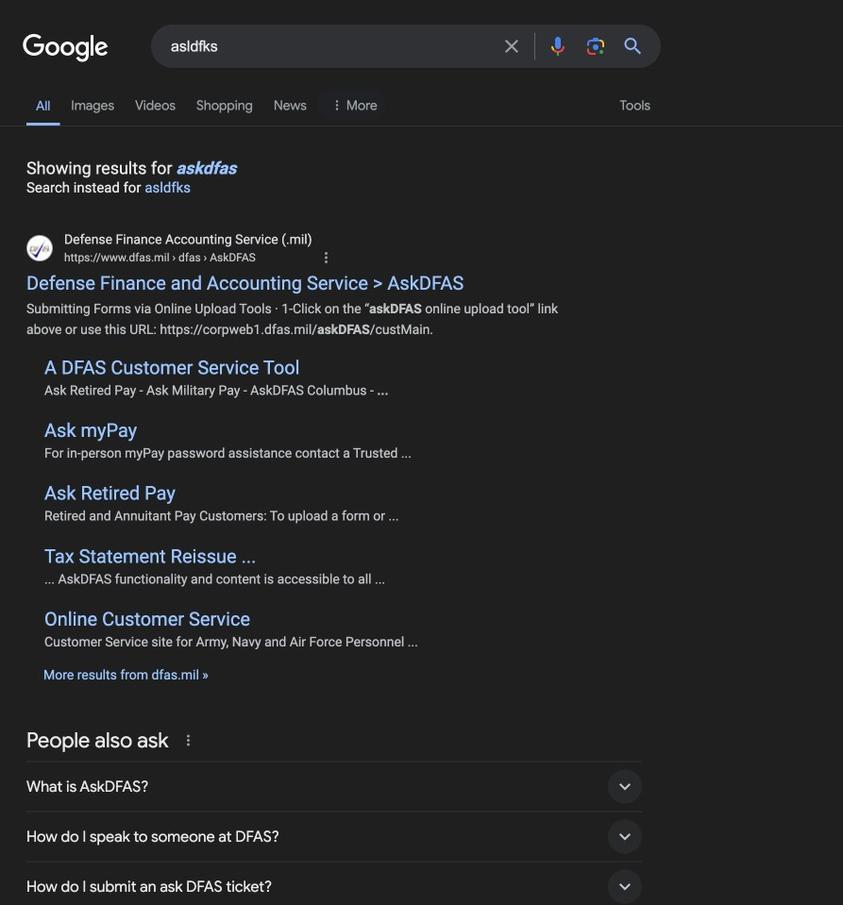 Task type: locate. For each thing, give the bounding box(es) containing it.
None search field
[[0, 24, 661, 68]]

search by image image
[[584, 35, 607, 58]]

search by voice image
[[547, 35, 569, 58]]

list
[[26, 83, 385, 126]]

heading
[[26, 153, 843, 196]]

None text field
[[64, 249, 256, 266], [169, 251, 256, 264], [64, 249, 256, 266], [169, 251, 256, 264]]

google image
[[23, 34, 110, 62]]

Search text field
[[171, 25, 489, 67]]



Task type: vqa. For each thing, say whether or not it's contained in the screenshot.
Search text field
yes



